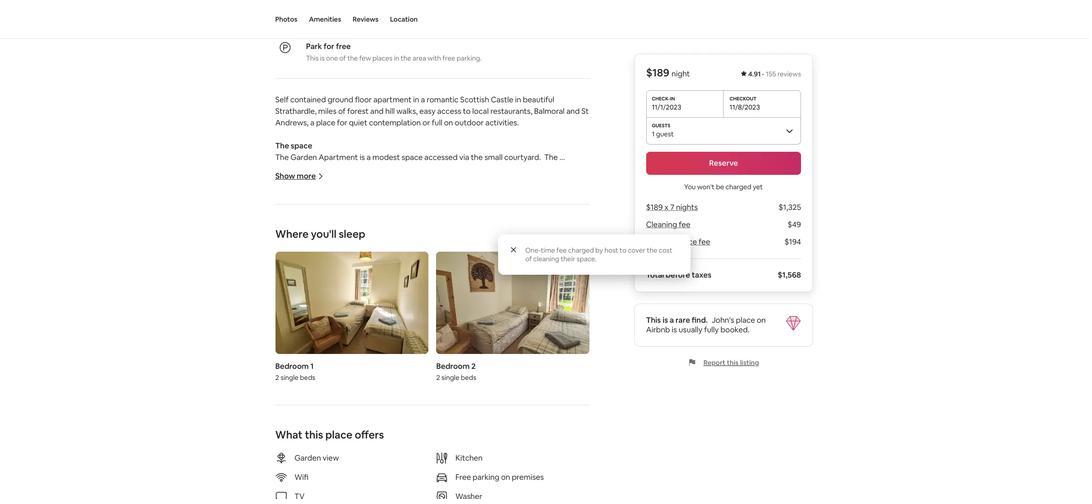 Task type: describe. For each thing, give the bounding box(es) containing it.
to inside directions located a few miles from bridge of cally on the a924, arriving guests should look out for a set of stone gate pillars with sleeping dogs on top and a gatehouse that signals the blackcraig castle entrance road. following this they should proceed down the tree-lined driveway and over one of the few remaining bridge houses in scotland. access to the apartments is the second turn on the left after crossing the bridge house.
[[275, 314, 283, 324]]

balmoral
[[534, 106, 565, 117]]

space.
[[577, 255, 597, 264]]

the left front
[[475, 210, 487, 221]]

with inside directions located a few miles from bridge of cally on the a924, arriving guests should look out for a set of stone gate pillars with sleeping dogs on top and a gatehouse that signals the blackcraig castle entrance road. following this they should proceed down the tree-lined driveway and over one of the few remaining bridge houses in scotland. access to the apartments is the second turn on the left after crossing the bridge house.
[[407, 280, 423, 290]]

area inside park for free this is one of the few places in the area with free parking.
[[413, 54, 426, 63]]

a inside the great location 95% of recent guests gave the location a 5-star rating.
[[427, 21, 430, 30]]

self contained ground floor apartment in a romantic scottish castle in beautiful strathardle, miles of forest and hill walks, easy access to local restaurants, balmoral and st andrews, a place for quiet contemplation or full on outdoor activities.
[[275, 95, 591, 128]]

following
[[430, 291, 463, 301]]

a inside the majority of the gardens are available to visitors, with the front of the castle being reserved for the owners. there is also half a mile of fishing for guests to use, although they will be required to bring their own fishing tackle.
[[423, 222, 427, 232]]

bedroom 2 2 single beds
[[436, 362, 476, 382]]

0 vertical spatial free
[[336, 42, 351, 52]]

after
[[451, 314, 469, 324]]

is left rare
[[663, 316, 669, 326]]

turn
[[397, 314, 411, 324]]

ground
[[328, 95, 353, 105]]

report
[[704, 359, 726, 368]]

be inside the majority of the gardens are available to visitors, with the front of the castle being reserved for the owners. there is also half a mile of fishing for guests to use, although they will be required to bring their own fishing tackle.
[[306, 233, 315, 244]]

scottish
[[460, 95, 489, 105]]

4.91 · 155 reviews
[[749, 70, 802, 78]]

two
[[407, 164, 420, 174]]

reviews
[[353, 15, 379, 24]]

directions located a few miles from bridge of cally on the a924, arriving guests should look out for a set of stone gate pillars with sleeping dogs on top and a gatehouse that signals the blackcraig castle entrance road. following this they should proceed down the tree-lined driveway and over one of the few remaining bridge houses in scotland. access to the apartments is the second turn on the left after crossing the bridge house.
[[275, 268, 590, 324]]

to left use,
[[517, 222, 525, 232]]

tree-
[[275, 303, 293, 313]]

5-
[[432, 21, 438, 30]]

·
[[763, 70, 764, 78]]

1 airbnb from the top
[[647, 237, 671, 247]]

places
[[373, 54, 393, 63]]

contained
[[290, 95, 326, 105]]

nights
[[677, 203, 698, 213]]

0 vertical spatial be
[[717, 183, 725, 191]]

1 horizontal spatial should
[[565, 268, 588, 278]]

on right turn
[[413, 314, 422, 324]]

bedroom for bedroom 2
[[436, 362, 470, 372]]

for down majority
[[308, 222, 319, 232]]

in up restaurants,
[[515, 95, 521, 105]]

1 horizontal spatial this
[[647, 316, 661, 326]]

apartment inside the space the garden apartment is a modest space accessed via the small courtyard.  the apartment has a kitchen/living room, two twin bedrooms, one with ensuite and a further bathroom. it has its own garden area and a shared utility room.
[[275, 164, 313, 174]]

few inside park for free this is one of the few places in the area with free parking.
[[359, 54, 371, 63]]

amenities
[[309, 15, 341, 24]]

1 horizontal spatial fishing
[[455, 222, 478, 232]]

on right parking
[[501, 473, 510, 483]]

and down the a924,
[[500, 280, 514, 290]]

road.
[[410, 291, 428, 301]]

fully
[[705, 325, 719, 335]]

the right places
[[401, 54, 411, 63]]

where you'll sleep region
[[272, 228, 594, 386]]

their inside one-time fee charged by host to cover the cost of cleaning their space.
[[561, 255, 575, 264]]

155
[[766, 70, 777, 78]]

show more
[[275, 171, 316, 182]]

castle inside self contained ground floor apartment in a romantic scottish castle in beautiful strathardle, miles of forest and hill walks, easy access to local restaurants, balmoral and st andrews, a place for quiet contemplation or full on outdoor activities.
[[491, 95, 514, 105]]

on left top in the bottom left of the page
[[475, 280, 484, 290]]

a left set
[[318, 280, 322, 290]]

garden inside the space the garden apartment is a modest space accessed via the small courtyard.  the apartment has a kitchen/living room, two twin bedrooms, one with ensuite and a further bathroom. it has its own garden area and a shared utility room.
[[291, 153, 317, 163]]

contemplation
[[369, 118, 421, 128]]

charged for yet
[[726, 183, 752, 191]]

scotland.
[[528, 303, 561, 313]]

romantic
[[427, 95, 459, 105]]

is inside park for free this is one of the few places in the area with free parking.
[[320, 54, 325, 63]]

$194
[[785, 237, 802, 247]]

kitchen/living
[[335, 164, 383, 174]]

a up easy
[[421, 95, 425, 105]]

the up required
[[320, 222, 332, 232]]

more
[[297, 171, 316, 182]]

photos
[[275, 15, 298, 24]]

place inside john's place on airbnb is usually fully booked.
[[736, 316, 756, 326]]

to down owners.
[[348, 233, 356, 244]]

charged for by
[[568, 246, 594, 255]]

the down tree-
[[285, 314, 297, 324]]

andrews,
[[275, 118, 309, 128]]

castle inside directions located a few miles from bridge of cally on the a924, arriving guests should look out for a set of stone gate pillars with sleeping dogs on top and a gatehouse that signals the blackcraig castle entrance road. following this they should proceed down the tree-lined driveway and over one of the few remaining bridge houses in scotland. access to the apartments is the second turn on the left after crossing the bridge house.
[[352, 291, 375, 301]]

$189 x 7 nights
[[647, 203, 698, 213]]

taxes
[[692, 270, 712, 280]]

service
[[672, 237, 698, 247]]

small
[[485, 153, 503, 163]]

will
[[293, 233, 304, 244]]

second
[[364, 314, 395, 324]]

full
[[432, 118, 443, 128]]

price breakdown dialog
[[499, 235, 691, 275]]

0 vertical spatial location
[[329, 9, 358, 19]]

signals
[[275, 291, 299, 301]]

outdoor
[[455, 118, 484, 128]]

arriving
[[511, 268, 537, 278]]

the inside the majority of the gardens are available to visitors, with the front of the castle being reserved for the owners. there is also half a mile of fishing for guests to use, although they will be required to bring their own fishing tackle.
[[275, 210, 289, 221]]

twin
[[422, 164, 438, 174]]

being
[[554, 210, 574, 221]]

walks,
[[397, 106, 418, 117]]

the up owners.
[[331, 210, 343, 221]]

of right front
[[508, 210, 515, 221]]

for down front
[[480, 222, 490, 232]]

with inside park for free this is one of the few places in the area with free parking.
[[428, 54, 441, 63]]

one-time fee charged by host to cover the cost of cleaning their space.
[[526, 246, 673, 264]]

located
[[321, 268, 350, 278]]

a down strathardle,
[[310, 118, 315, 128]]

view
[[323, 454, 339, 464]]

crossing
[[470, 314, 500, 324]]

houses
[[492, 303, 518, 313]]

in inside park for free this is one of the few places in the area with free parking.
[[394, 54, 399, 63]]

stone
[[346, 280, 366, 290]]

hill
[[385, 106, 395, 117]]

2 for bedroom 2
[[436, 374, 440, 382]]

location
[[390, 15, 418, 24]]

easy
[[420, 106, 436, 117]]

by
[[596, 246, 603, 255]]

premises
[[512, 473, 544, 483]]

and down the two
[[406, 176, 419, 186]]

the up show
[[275, 153, 289, 163]]

star
[[438, 21, 450, 30]]

1 horizontal spatial space
[[402, 153, 423, 163]]

area inside the space the garden apartment is a modest space accessed via the small courtyard.  the apartment has a kitchen/living room, two twin bedrooms, one with ensuite and a further bathroom. it has its own garden area and a shared utility room.
[[388, 176, 404, 186]]

with inside the majority of the gardens are available to visitors, with the front of the castle being reserved for the owners. there is also half a mile of fishing for guests to use, although they will be required to bring their own fishing tackle.
[[458, 210, 473, 221]]

driveway
[[312, 303, 344, 313]]

of up tackle.
[[445, 222, 453, 232]]

self
[[275, 95, 289, 105]]

parking.
[[457, 54, 482, 63]]

2 vertical spatial few
[[416, 303, 429, 313]]

this inside park for free this is one of the few places in the area with free parking.
[[306, 54, 319, 63]]

offers
[[355, 429, 384, 442]]

gatehouse
[[521, 280, 559, 290]]

the up top in the bottom left of the page
[[475, 268, 487, 278]]

1 vertical spatial should
[[497, 291, 520, 301]]

beds for 1
[[300, 374, 315, 382]]

the up access
[[575, 291, 587, 301]]

of inside park for free this is one of the few places in the area with free parking.
[[340, 54, 346, 63]]

the right courtyard.
[[545, 153, 558, 163]]

also
[[393, 222, 407, 232]]

lined
[[293, 303, 310, 313]]

on up 'dogs'
[[465, 268, 474, 278]]

john's
[[712, 316, 735, 326]]

blackcraig
[[315, 291, 351, 301]]

yet
[[753, 183, 763, 191]]

this for report this listing
[[727, 359, 739, 368]]

guests inside the great location 95% of recent guests gave the location a 5-star rating.
[[350, 21, 371, 30]]

the up turn
[[402, 303, 414, 313]]

0 vertical spatial bridge
[[412, 268, 435, 278]]

gate
[[367, 280, 384, 290]]

the down houses
[[502, 314, 514, 324]]

cleaning
[[647, 220, 678, 230]]

is inside directions located a few miles from bridge of cally on the a924, arriving guests should look out for a set of stone gate pillars with sleeping dogs on top and a gatehouse that signals the blackcraig castle entrance road. following this they should proceed down the tree-lined driveway and over one of the few remaining bridge houses in scotland. access to the apartments is the second turn on the left after crossing the bridge house.
[[343, 314, 348, 324]]

from
[[393, 268, 410, 278]]

night
[[672, 69, 690, 79]]

forest
[[347, 106, 369, 117]]

one inside park for free this is one of the few places in the area with free parking.
[[326, 54, 338, 63]]

sleeping
[[424, 280, 454, 290]]

total
[[647, 270, 665, 280]]

a down apartment
[[329, 164, 333, 174]]

there
[[363, 222, 384, 232]]

dogs
[[456, 280, 474, 290]]

this inside directions located a few miles from bridge of cally on the a924, arriving guests should look out for a set of stone gate pillars with sleeping dogs on top and a gatehouse that signals the blackcraig castle entrance road. following this they should proceed down the tree-lined driveway and over one of the few remaining bridge houses in scotland. access to the apartments is the second turn on the left after crossing the bridge house.
[[465, 291, 478, 301]]

to up half
[[420, 210, 428, 221]]

the left places
[[348, 54, 358, 63]]

for inside directions located a few miles from bridge of cally on the a924, arriving guests should look out for a set of stone gate pillars with sleeping dogs on top and a gatehouse that signals the blackcraig castle entrance road. following this they should proceed down the tree-lined driveway and over one of the few remaining bridge houses in scotland. access to the apartments is the second turn on the left after crossing the bridge house.
[[306, 280, 316, 290]]

the up lined
[[301, 291, 313, 301]]

and left st
[[567, 106, 580, 117]]

room.
[[474, 176, 494, 186]]

of inside the great location 95% of recent guests gave the location a 5-star rating.
[[320, 21, 327, 30]]

1 vertical spatial location
[[400, 21, 425, 30]]



Task type: vqa. For each thing, say whether or not it's contained in the screenshot.


Task type: locate. For each thing, give the bounding box(es) containing it.
2 inside bedroom 1 2 single beds
[[275, 374, 279, 382]]

2 horizontal spatial 2
[[472, 362, 476, 372]]

castle up over
[[352, 291, 375, 301]]

1 vertical spatial garden
[[295, 454, 321, 464]]

1 vertical spatial space
[[402, 153, 423, 163]]

1 horizontal spatial single
[[442, 374, 460, 382]]

fishing down half
[[413, 233, 436, 244]]

apartment up bathroom.
[[275, 164, 313, 174]]

0 horizontal spatial one
[[326, 54, 338, 63]]

miles inside directions located a few miles from bridge of cally on the a924, arriving guests should look out for a set of stone gate pillars with sleeping dogs on top and a gatehouse that signals the blackcraig castle entrance road. following this they should proceed down the tree-lined driveway and over one of the few remaining bridge houses in scotland. access to the apartments is the second turn on the left after crossing the bridge house.
[[373, 268, 391, 278]]

to inside one-time fee charged by host to cover the cost of cleaning their space.
[[620, 246, 627, 255]]

charged inside one-time fee charged by host to cover the cost of cleaning their space.
[[568, 246, 594, 255]]

to up outdoor
[[463, 106, 471, 117]]

a down twin
[[421, 176, 425, 186]]

2 single from the left
[[442, 374, 460, 382]]

apartment
[[374, 95, 412, 105], [275, 164, 313, 174]]

1 vertical spatial own
[[396, 233, 411, 244]]

location up recent on the left
[[329, 9, 358, 19]]

mile
[[429, 222, 444, 232]]

beds inside bedroom 2 2 single beds
[[461, 374, 476, 382]]

1 horizontal spatial guests
[[492, 222, 515, 232]]

0 vertical spatial miles
[[318, 106, 337, 117]]

2 beds from the left
[[461, 374, 476, 382]]

bridge up sleeping
[[412, 268, 435, 278]]

is inside the majority of the gardens are available to visitors, with the front of the castle being reserved for the owners. there is also half a mile of fishing for guests to use, although they will be required to bring their own fishing tackle.
[[386, 222, 391, 232]]

0 horizontal spatial own
[[345, 176, 360, 186]]

in up walks,
[[413, 95, 419, 105]]

this for what this place offers
[[305, 429, 323, 442]]

of right set
[[336, 280, 344, 290]]

1 vertical spatial this
[[647, 316, 661, 326]]

one inside directions located a few miles from bridge of cally on the a924, arriving guests should look out for a set of stone gate pillars with sleeping dogs on top and a gatehouse that signals the blackcraig castle entrance road. following this they should proceed down the tree-lined driveway and over one of the few remaining bridge houses in scotland. access to the apartments is the second turn on the left after crossing the bridge house.
[[378, 303, 391, 313]]

and right ensuite
[[539, 164, 552, 174]]

0 vertical spatial space
[[291, 141, 312, 151]]

the up use,
[[517, 210, 529, 221]]

apartment inside self contained ground floor apartment in a romantic scottish castle in beautiful strathardle, miles of forest and hill walks, easy access to local restaurants, balmoral and st andrews, a place for quiet contemplation or full on outdoor activities.
[[374, 95, 412, 105]]

1 horizontal spatial 2
[[436, 374, 440, 382]]

0 vertical spatial has
[[315, 164, 327, 174]]

0 horizontal spatial be
[[306, 233, 315, 244]]

quiet
[[349, 118, 367, 128]]

recent
[[328, 21, 348, 30]]

guests down cleaning
[[539, 268, 563, 278]]

reviews
[[778, 70, 802, 78]]

the inside one-time fee charged by host to cover the cost of cleaning their space.
[[647, 246, 658, 255]]

one inside the space the garden apartment is a modest space accessed via the small courtyard.  the apartment has a kitchen/living room, two twin bedrooms, one with ensuite and a further bathroom. it has its own garden area and a shared utility room.
[[479, 164, 493, 174]]

1 vertical spatial castle
[[352, 291, 375, 301]]

1 $189 from the top
[[647, 66, 670, 79]]

bedroom 1 2 single beds
[[275, 362, 315, 382]]

place right john's
[[736, 316, 756, 326]]

1 horizontal spatial charged
[[726, 183, 752, 191]]

1 vertical spatial they
[[479, 291, 495, 301]]

one up room.
[[479, 164, 493, 174]]

location
[[329, 9, 358, 19], [400, 21, 425, 30]]

space down andrews,
[[291, 141, 312, 151]]

single inside bedroom 1 2 single beds
[[281, 374, 299, 382]]

a up the "stone"
[[352, 268, 356, 278]]

on inside self contained ground floor apartment in a romantic scottish castle in beautiful strathardle, miles of forest and hill walks, easy access to local restaurants, balmoral and st andrews, a place for quiet contemplation or full on outdoor activities.
[[444, 118, 453, 128]]

few left places
[[359, 54, 371, 63]]

majority
[[291, 210, 320, 221]]

2 horizontal spatial guests
[[539, 268, 563, 278]]

a down 'arriving'
[[515, 280, 519, 290]]

1 vertical spatial fishing
[[413, 233, 436, 244]]

you'll
[[311, 228, 337, 241]]

1 vertical spatial $189
[[647, 203, 663, 213]]

their left space.
[[561, 255, 575, 264]]

and left over
[[345, 303, 359, 313]]

miles up gate
[[373, 268, 391, 278]]

1 vertical spatial airbnb
[[647, 325, 671, 335]]

to inside self contained ground floor apartment in a romantic scottish castle in beautiful strathardle, miles of forest and hill walks, easy access to local restaurants, balmoral and st andrews, a place for quiet contemplation or full on outdoor activities.
[[463, 106, 471, 117]]

usually
[[679, 325, 703, 335]]

a left "further"
[[554, 164, 558, 174]]

1 horizontal spatial location
[[400, 21, 425, 30]]

charged left the by
[[568, 246, 594, 255]]

1 horizontal spatial beds
[[461, 374, 476, 382]]

cleaning fee button
[[647, 220, 691, 230]]

it
[[314, 176, 319, 186]]

with down "small"
[[494, 164, 510, 174]]

0 vertical spatial guests
[[350, 21, 371, 30]]

2 bedroom from the left
[[436, 362, 470, 372]]

1 single from the left
[[281, 374, 299, 382]]

of inside one-time fee charged by host to cover the cost of cleaning their space.
[[526, 255, 532, 264]]

find.
[[692, 316, 708, 326]]

this left listing
[[727, 359, 739, 368]]

1 vertical spatial few
[[358, 268, 371, 278]]

area right places
[[413, 54, 426, 63]]

host
[[605, 246, 619, 255]]

photos button
[[275, 0, 298, 38]]

has
[[315, 164, 327, 174], [321, 176, 333, 186]]

1 horizontal spatial one
[[378, 303, 391, 313]]

is left also
[[386, 222, 391, 232]]

0 vertical spatial garden
[[291, 153, 317, 163]]

free left parking. at the left top of page
[[443, 54, 455, 63]]

bridge
[[515, 314, 539, 324]]

charged left "yet"
[[726, 183, 752, 191]]

is inside the space the garden apartment is a modest space accessed via the small courtyard.  the apartment has a kitchen/living room, two twin bedrooms, one with ensuite and a further bathroom. it has its own garden area and a shared utility room.
[[360, 153, 365, 163]]

a up kitchen/living
[[367, 153, 371, 163]]

has up "it"
[[315, 164, 327, 174]]

1 horizontal spatial apartment
[[374, 95, 412, 105]]

you
[[685, 183, 696, 191]]

reserve button
[[647, 152, 802, 175]]

to down tree-
[[275, 314, 283, 324]]

2 vertical spatial guests
[[539, 268, 563, 278]]

cover
[[628, 246, 646, 255]]

airbnb service fee button
[[647, 237, 711, 247]]

1 horizontal spatial be
[[717, 183, 725, 191]]

miles down ground
[[318, 106, 337, 117]]

this
[[465, 291, 478, 301], [727, 359, 739, 368], [305, 429, 323, 442]]

0 vertical spatial charged
[[726, 183, 752, 191]]

0 horizontal spatial this
[[305, 429, 323, 442]]

what
[[275, 429, 303, 442]]

0 horizontal spatial they
[[275, 233, 291, 244]]

top
[[486, 280, 498, 290]]

cleaning fee
[[647, 220, 691, 230]]

of up sleeping
[[437, 268, 444, 278]]

1 horizontal spatial their
[[561, 255, 575, 264]]

bedroom for bedroom 1
[[275, 362, 309, 372]]

0 horizontal spatial space
[[291, 141, 312, 151]]

for inside self contained ground floor apartment in a romantic scottish castle in beautiful strathardle, miles of forest and hill walks, easy access to local restaurants, balmoral and st andrews, a place for quiet contemplation or full on outdoor activities.
[[337, 118, 347, 128]]

1 bedroom from the left
[[275, 362, 309, 372]]

one down recent on the left
[[326, 54, 338, 63]]

wifi
[[295, 473, 309, 483]]

0 horizontal spatial location
[[329, 9, 358, 19]]

own down also
[[396, 233, 411, 244]]

1 vertical spatial one
[[479, 164, 493, 174]]

rating.
[[452, 21, 471, 30]]

0 vertical spatial own
[[345, 176, 360, 186]]

beds inside bedroom 1 2 single beds
[[300, 374, 315, 382]]

the down over
[[350, 314, 362, 324]]

garden
[[291, 153, 317, 163], [295, 454, 321, 464]]

0 horizontal spatial guests
[[350, 21, 371, 30]]

space up the two
[[402, 153, 423, 163]]

report this listing button
[[689, 359, 760, 368]]

is down park
[[320, 54, 325, 63]]

11/1/2023
[[652, 103, 682, 112]]

report this listing
[[704, 359, 760, 368]]

1 vertical spatial guests
[[492, 222, 515, 232]]

restaurants,
[[491, 106, 533, 117]]

remaining
[[431, 303, 466, 313]]

on inside john's place on airbnb is usually fully booked.
[[757, 316, 766, 326]]

0 vertical spatial fishing
[[455, 222, 478, 232]]

0 horizontal spatial castle
[[352, 291, 375, 301]]

area
[[413, 54, 426, 63], [388, 176, 404, 186]]

for inside park for free this is one of the few places in the area with free parking.
[[324, 42, 334, 52]]

1 horizontal spatial own
[[396, 233, 411, 244]]

own down kitchen/living
[[345, 176, 360, 186]]

1 horizontal spatial castle
[[491, 95, 514, 105]]

its
[[335, 176, 343, 186]]

garden
[[362, 176, 387, 186]]

own inside the majority of the gardens are available to visitors, with the front of the castle being reserved for the owners. there is also half a mile of fishing for guests to use, although they will be required to bring their own fishing tackle.
[[396, 233, 411, 244]]

1 vertical spatial charged
[[568, 246, 594, 255]]

location left 5-
[[400, 21, 425, 30]]

1 vertical spatial be
[[306, 233, 315, 244]]

0 horizontal spatial bridge
[[412, 268, 435, 278]]

1 beds from the left
[[300, 374, 315, 382]]

set
[[324, 280, 335, 290]]

bedroom down the after
[[436, 362, 470, 372]]

fee for airbnb service fee
[[699, 237, 711, 247]]

$189 left x
[[647, 203, 663, 213]]

1 vertical spatial their
[[561, 255, 575, 264]]

2 airbnb from the top
[[647, 325, 671, 335]]

0 horizontal spatial should
[[497, 291, 520, 301]]

1 horizontal spatial free
[[443, 54, 455, 63]]

the left cost on the right of page
[[647, 246, 658, 255]]

they
[[275, 233, 291, 244], [479, 291, 495, 301]]

2 horizontal spatial fee
[[699, 237, 711, 247]]

with inside the space the garden apartment is a modest space accessed via the small courtyard.  the apartment has a kitchen/living room, two twin bedrooms, one with ensuite and a further bathroom. it has its own garden area and a shared utility room.
[[494, 164, 510, 174]]

a right half
[[423, 222, 427, 232]]

guests down front
[[492, 222, 515, 232]]

1 vertical spatial has
[[321, 176, 333, 186]]

0 vertical spatial should
[[565, 268, 588, 278]]

access
[[563, 303, 588, 313]]

on
[[444, 118, 453, 128], [465, 268, 474, 278], [475, 280, 484, 290], [413, 314, 422, 324], [757, 316, 766, 326], [501, 473, 510, 483]]

of right 95%
[[320, 21, 327, 30]]

of up the you'll
[[321, 210, 329, 221]]

this left rare
[[647, 316, 661, 326]]

single inside bedroom 2 2 single beds
[[442, 374, 460, 382]]

0 horizontal spatial their
[[378, 233, 395, 244]]

the inside the great location 95% of recent guests gave the location a 5-star rating.
[[389, 21, 399, 30]]

$1,325
[[779, 203, 802, 213]]

gardens
[[344, 210, 373, 221]]

they inside directions located a few miles from bridge of cally on the a924, arriving guests should look out for a set of stone gate pillars with sleeping dogs on top and a gatehouse that signals the blackcraig castle entrance road. following this they should proceed down the tree-lined driveway and over one of the few remaining bridge houses in scotland. access to the apartments is the second turn on the left after crossing the bridge house.
[[479, 291, 495, 301]]

single for bedroom 2
[[442, 374, 460, 382]]

they inside the majority of the gardens are available to visitors, with the front of the castle being reserved for the owners. there is also half a mile of fishing for guests to use, although they will be required to bring their own fishing tackle.
[[275, 233, 291, 244]]

0 horizontal spatial 2
[[275, 374, 279, 382]]

one up second
[[378, 303, 391, 313]]

and left hill
[[370, 106, 384, 117]]

1 vertical spatial free
[[443, 54, 455, 63]]

$189 for $189 night
[[647, 66, 670, 79]]

1 horizontal spatial miles
[[373, 268, 391, 278]]

show
[[275, 171, 295, 182]]

airbnb left rare
[[647, 325, 671, 335]]

of down entrance
[[393, 303, 400, 313]]

visitors,
[[429, 210, 456, 221]]

should up houses
[[497, 291, 520, 301]]

is up kitchen/living
[[360, 153, 365, 163]]

0 horizontal spatial miles
[[318, 106, 337, 117]]

cally
[[446, 268, 463, 278]]

be right will
[[306, 233, 315, 244]]

cost
[[659, 246, 673, 255]]

garden up more
[[291, 153, 317, 163]]

directions
[[275, 268, 320, 278]]

fee inside one-time fee charged by host to cover the cost of cleaning their space.
[[557, 246, 567, 255]]

this down park
[[306, 54, 319, 63]]

is inside john's place on airbnb is usually fully booked.
[[672, 325, 678, 335]]

0 vertical spatial $189
[[647, 66, 670, 79]]

great
[[306, 9, 327, 19]]

2 horizontal spatial one
[[479, 164, 493, 174]]

accessed
[[425, 153, 458, 163]]

with
[[428, 54, 441, 63], [494, 164, 510, 174], [458, 210, 473, 221], [407, 280, 423, 290]]

half
[[408, 222, 422, 232]]

0 horizontal spatial area
[[388, 176, 404, 186]]

0 vertical spatial one
[[326, 54, 338, 63]]

their inside the majority of the gardens are available to visitors, with the front of the castle being reserved for the owners. there is also half a mile of fishing for guests to use, although they will be required to bring their own fishing tackle.
[[378, 233, 395, 244]]

2 for bedroom 1
[[275, 374, 279, 382]]

proceed
[[522, 291, 552, 301]]

this is a rare find.
[[647, 316, 708, 326]]

1 horizontal spatial bedroom
[[436, 362, 470, 372]]

7
[[671, 203, 675, 213]]

$189 for $189 x 7 nights
[[647, 203, 663, 213]]

room,
[[384, 164, 405, 174]]

the up reserved
[[275, 210, 289, 221]]

1 horizontal spatial fee
[[679, 220, 691, 230]]

airbnb inside john's place on airbnb is usually fully booked.
[[647, 325, 671, 335]]

area down room,
[[388, 176, 404, 186]]

own inside the space the garden apartment is a modest space accessed via the small courtyard.  the apartment has a kitchen/living room, two twin bedrooms, one with ensuite and a further bathroom. it has its own garden area and a shared utility room.
[[345, 176, 360, 186]]

free
[[456, 473, 471, 483]]

pillars
[[385, 280, 406, 290]]

for
[[324, 42, 334, 52], [337, 118, 347, 128], [308, 222, 319, 232], [480, 222, 490, 232], [306, 280, 316, 290]]

parking
[[473, 473, 500, 483]]

0 vertical spatial area
[[413, 54, 426, 63]]

bedroom inside bedroom 2 2 single beds
[[436, 362, 470, 372]]

on right booked. at the right
[[757, 316, 766, 326]]

for right park
[[324, 42, 334, 52]]

x
[[665, 203, 669, 213]]

a left rare
[[670, 316, 675, 326]]

fee for one-time fee charged by host to cover the cost of cleaning their space.
[[557, 246, 567, 255]]

out
[[292, 280, 304, 290]]

use,
[[526, 222, 541, 232]]

fee up "service"
[[679, 220, 691, 230]]

should up that
[[565, 268, 588, 278]]

$189 night
[[647, 66, 690, 79]]

0 vertical spatial few
[[359, 54, 371, 63]]

0 horizontal spatial free
[[336, 42, 351, 52]]

beds for 2
[[461, 374, 476, 382]]

1 vertical spatial apartment
[[275, 164, 313, 174]]

the down andrews,
[[275, 141, 289, 151]]

0 vertical spatial airbnb
[[647, 237, 671, 247]]

their down there
[[378, 233, 395, 244]]

0 vertical spatial place
[[316, 118, 335, 128]]

front
[[489, 210, 506, 221]]

in inside directions located a few miles from bridge of cally on the a924, arriving guests should look out for a set of stone gate pillars with sleeping dogs on top and a gatehouse that signals the blackcraig castle entrance road. following this they should proceed down the tree-lined driveway and over one of the few remaining bridge houses in scotland. access to the apartments is the second turn on the left after crossing the bridge house.
[[520, 303, 526, 313]]

0 horizontal spatial fishing
[[413, 233, 436, 244]]

of up 'arriving'
[[526, 255, 532, 264]]

bedroom left 1
[[275, 362, 309, 372]]

where you'll sleep
[[275, 228, 366, 241]]

bedroom 2 with ensuite image
[[275, 252, 429, 354], [275, 252, 429, 354]]

1 vertical spatial area
[[388, 176, 404, 186]]

bridge up crossing on the bottom
[[468, 303, 491, 313]]

the inside the space the garden apartment is a modest space accessed via the small courtyard.  the apartment has a kitchen/living room, two twin bedrooms, one with ensuite and a further bathroom. it has its own garden area and a shared utility room.
[[471, 153, 483, 163]]

place inside self contained ground floor apartment in a romantic scottish castle in beautiful strathardle, miles of forest and hill walks, easy access to local restaurants, balmoral and st andrews, a place for quiet contemplation or full on outdoor activities.
[[316, 118, 335, 128]]

bedroom 1 image
[[436, 252, 590, 354], [436, 252, 590, 354]]

0 horizontal spatial single
[[281, 374, 299, 382]]

1 vertical spatial this
[[727, 359, 739, 368]]

apartments
[[298, 314, 341, 324]]

2 horizontal spatial this
[[727, 359, 739, 368]]

guests inside the majority of the gardens are available to visitors, with the front of the castle being reserved for the owners. there is also half a mile of fishing for guests to use, although they will be required to bring their own fishing tackle.
[[492, 222, 515, 232]]

1 horizontal spatial area
[[413, 54, 426, 63]]

1 vertical spatial bridge
[[468, 303, 491, 313]]

a924,
[[489, 268, 509, 278]]

one-
[[526, 246, 541, 255]]

guests inside directions located a few miles from bridge of cally on the a924, arriving guests should look out for a set of stone gate pillars with sleeping dogs on top and a gatehouse that signals the blackcraig castle entrance road. following this they should proceed down the tree-lined driveway and over one of the few remaining bridge houses in scotland. access to the apartments is the second turn on the left after crossing the bridge house.
[[539, 268, 563, 278]]

0 vertical spatial castle
[[491, 95, 514, 105]]

1
[[311, 362, 314, 372]]

guests
[[350, 21, 371, 30], [492, 222, 515, 232], [539, 268, 563, 278]]

0 vertical spatial this
[[306, 54, 319, 63]]

single for bedroom 1
[[281, 374, 299, 382]]

2 vertical spatial one
[[378, 303, 391, 313]]

0 horizontal spatial fee
[[557, 246, 567, 255]]

0 horizontal spatial apartment
[[275, 164, 313, 174]]

0 horizontal spatial beds
[[300, 374, 315, 382]]

bedroom inside bedroom 1 2 single beds
[[275, 362, 309, 372]]

available
[[388, 210, 418, 221]]

1 vertical spatial place
[[736, 316, 756, 326]]

0 horizontal spatial charged
[[568, 246, 594, 255]]

1 horizontal spatial they
[[479, 291, 495, 301]]

of down ground
[[338, 106, 346, 117]]

this up garden view
[[305, 429, 323, 442]]

$49
[[788, 220, 802, 230]]

2 vertical spatial place
[[326, 429, 353, 442]]

further
[[560, 164, 585, 174]]

of inside self contained ground floor apartment in a romantic scottish castle in beautiful strathardle, miles of forest and hill walks, easy access to local restaurants, balmoral and st andrews, a place for quiet contemplation or full on outdoor activities.
[[338, 106, 346, 117]]

cleaning
[[533, 255, 559, 264]]

0 vertical spatial their
[[378, 233, 395, 244]]

miles inside self contained ground floor apartment in a romantic scottish castle in beautiful strathardle, miles of forest and hill walks, easy access to local restaurants, balmoral and st andrews, a place for quiet contemplation or full on outdoor activities.
[[318, 106, 337, 117]]

the left left
[[424, 314, 436, 324]]

booked.
[[721, 325, 750, 335]]

0 vertical spatial they
[[275, 233, 291, 244]]

0 vertical spatial apartment
[[374, 95, 412, 105]]

for right out
[[306, 280, 316, 290]]

airbnb down cleaning
[[647, 237, 671, 247]]

place
[[316, 118, 335, 128], [736, 316, 756, 326], [326, 429, 353, 442]]

1 horizontal spatial bridge
[[468, 303, 491, 313]]

john's place on airbnb is usually fully booked.
[[647, 316, 766, 335]]

beautiful
[[523, 95, 555, 105]]

place down ground
[[316, 118, 335, 128]]

they down reserved
[[275, 233, 291, 244]]

2 $189 from the top
[[647, 203, 663, 213]]



